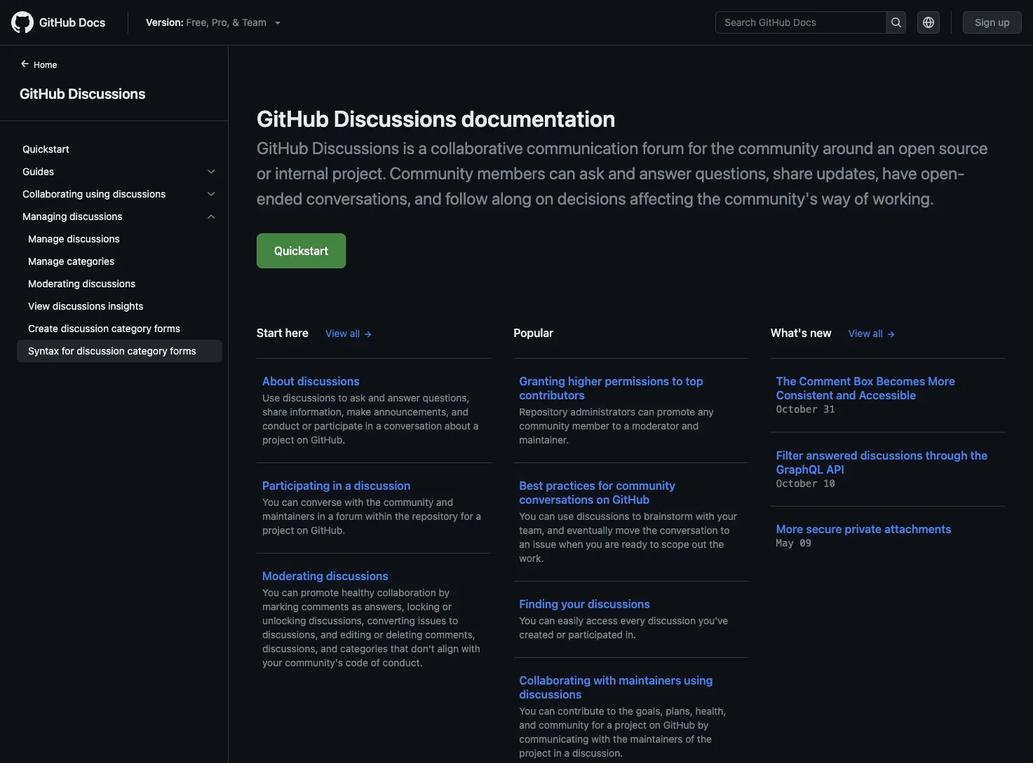 Task type: describe. For each thing, give the bounding box(es) containing it.
or down "converting"
[[374, 630, 383, 641]]

a right participating
[[345, 479, 351, 493]]

attachments
[[885, 523, 952, 536]]

sign up
[[975, 16, 1010, 28]]

discussions inside finding your discussions you can easily access every discussion you've created or participated in.
[[588, 598, 650, 611]]

plans,
[[666, 706, 693, 718]]

a inside granting higher permissions to top contributors repository administrators can promote any community member to a moderator and maintainer.
[[624, 421, 629, 432]]

create discussion category forms link
[[17, 318, 222, 340]]

team
[[242, 16, 266, 28]]

popular
[[514, 327, 554, 340]]

moderating discussions link
[[17, 273, 222, 295]]

more inside the comment box becomes more consistent and accessible october 31
[[928, 375, 955, 388]]

discussion inside create discussion category forms link
[[61, 323, 109, 335]]

category inside 'link'
[[127, 345, 167, 357]]

can inside 'github discussions documentation github discussions is a collaborative communication forum for the community around an open source or internal project. community members can ask and answer questions, share updates, have open- ended conversations, and follow along on decisions affecting the community's way of working.'
[[549, 163, 576, 183]]

created
[[519, 630, 554, 641]]

by inside moderating discussions you can promote healthy collaboration by marking comments as answers, locking or unlocking discussions, converting issues to discussions, and editing or deleting comments, discussions, and categories that don't align with your community's code of conduct.
[[439, 587, 450, 599]]

can inside granting higher permissions to top contributors repository administrators can promote any community member to a moderator and maintainer.
[[638, 406, 655, 418]]

about discussions use discussions to ask and answer questions, share information, make announcements, and conduct or participate in a conversation about a project on github.
[[262, 375, 479, 446]]

consistent
[[776, 389, 834, 402]]

documentation
[[461, 105, 616, 132]]

align
[[437, 644, 459, 655]]

all for discussions
[[350, 328, 360, 340]]

permissions
[[605, 375, 669, 388]]

github inside best practices for community conversations on github you can use discussions to brainstorm with your team, and eventually move the conversation to an issue when you are ready to scope out the work.
[[613, 493, 650, 507]]

collaboration
[[377, 587, 436, 599]]

the comment box becomes more consistent and accessible october 31
[[776, 375, 955, 416]]

an inside 'github discussions documentation github discussions is a collaborative communication forum for the community around an open source or internal project. community members can ask and answer questions, share updates, have open- ended conversations, and follow along on decisions affecting the community's way of working.'
[[877, 138, 895, 158]]

quickstart inside github discussions element
[[22, 143, 69, 155]]

&
[[232, 16, 239, 28]]

managing discussions button
[[17, 206, 222, 228]]

repository
[[412, 511, 458, 523]]

github discussions
[[20, 85, 146, 101]]

discussions for github discussions
[[68, 85, 146, 101]]

project inside about discussions use discussions to ask and answer questions, share information, make announcements, and conduct or participate in a conversation about a project on github.
[[262, 435, 294, 446]]

on inside collaborating with maintainers using discussions you can contribute to the goals, plans, health, and community for a project on github by communicating with the maintainers of the project in a discussion.
[[649, 720, 661, 732]]

github. inside participating in a discussion you can converse with the community and maintainers in a forum within the repository for a project on github.
[[311, 525, 345, 537]]

information,
[[290, 406, 344, 418]]

you inside participating in a discussion you can converse with the community and maintainers in a forum within the repository for a project on github.
[[262, 497, 279, 509]]

on inside about discussions use discussions to ask and answer questions, share information, make announcements, and conduct or participate in a conversation about a project on github.
[[297, 435, 308, 446]]

you inside collaborating with maintainers using discussions you can contribute to the goals, plans, health, and community for a project on github by communicating with the maintainers of the project in a discussion.
[[519, 706, 536, 718]]

view discussions insights
[[28, 301, 143, 312]]

unlocking
[[262, 616, 306, 627]]

with up contribute
[[593, 674, 616, 688]]

github. inside about discussions use discussions to ask and answer questions, share information, make announcements, and conduct or participate in a conversation about a project on github.
[[311, 435, 345, 446]]

an inside best practices for community conversations on github you can use discussions to brainstorm with your team, and eventually move the conversation to an issue when you are ready to scope out the work.
[[519, 539, 530, 551]]

eventually
[[567, 525, 613, 537]]

a up discussion.
[[607, 720, 612, 732]]

up
[[998, 16, 1010, 28]]

insights
[[108, 301, 143, 312]]

administrators
[[571, 406, 636, 418]]

or up issues
[[442, 602, 452, 613]]

home
[[34, 60, 57, 69]]

can inside moderating discussions you can promote healthy collaboration by marking comments as answers, locking or unlocking discussions, converting issues to discussions, and editing or deleting comments, discussions, and categories that don't align with your community's code of conduct.
[[282, 587, 298, 599]]

forum inside 'github discussions documentation github discussions is a collaborative communication forum for the community around an open source or internal project. community members can ask and answer questions, share updates, have open- ended conversations, and follow along on decisions affecting the community's way of working.'
[[642, 138, 684, 158]]

on inside participating in a discussion you can converse with the community and maintainers in a forum within the repository for a project on github.
[[297, 525, 308, 537]]

or inside 'github discussions documentation github discussions is a collaborative communication forum for the community around an open source or internal project. community members can ask and answer questions, share updates, have open- ended conversations, and follow along on decisions affecting the community's way of working.'
[[257, 163, 271, 183]]

decisions
[[557, 189, 626, 208]]

conversations
[[519, 493, 594, 507]]

health,
[[696, 706, 726, 718]]

open-
[[921, 163, 965, 183]]

and inside granting higher permissions to top contributors repository administrators can promote any community member to a moderator and maintainer.
[[682, 421, 699, 432]]

maintainers inside participating in a discussion you can converse with the community and maintainers in a forum within the repository for a project on github.
[[262, 511, 315, 523]]

can inside participating in a discussion you can converse with the community and maintainers in a forum within the repository for a project on github.
[[282, 497, 298, 509]]

every
[[620, 616, 645, 627]]

move
[[616, 525, 640, 537]]

a down communicating on the bottom right
[[564, 748, 570, 760]]

members
[[477, 163, 546, 183]]

issue
[[533, 539, 556, 551]]

have
[[882, 163, 917, 183]]

more inside more secure private attachments may 09
[[776, 523, 803, 536]]

can inside finding your discussions you can easily access every discussion you've created or participated in.
[[539, 616, 555, 627]]

make
[[347, 406, 371, 418]]

and down community
[[415, 189, 442, 208]]

ask inside 'github discussions documentation github discussions is a collaborative communication forum for the community around an open source or internal project. community members can ask and answer questions, share updates, have open- ended conversations, and follow along on decisions affecting the community's way of working.'
[[579, 163, 605, 183]]

in up converse on the bottom of page
[[333, 479, 342, 493]]

along
[[492, 189, 532, 208]]

community
[[390, 163, 474, 183]]

and up decisions
[[608, 163, 636, 183]]

marking
[[262, 602, 299, 613]]

here
[[285, 327, 309, 340]]

github inside collaborating with maintainers using discussions you can contribute to the goals, plans, health, and community for a project on github by communicating with the maintainers of the project in a discussion.
[[663, 720, 695, 732]]

categories inside moderating discussions you can promote healthy collaboration by marking comments as answers, locking or unlocking discussions, converting issues to discussions, and editing or deleting comments, discussions, and categories that don't align with your community's code of conduct.
[[340, 644, 388, 655]]

about
[[445, 421, 471, 432]]

october 10 element
[[776, 478, 835, 490]]

with inside best practices for community conversations on github you can use discussions to brainstorm with your team, and eventually move the conversation to an issue when you are ready to scope out the work.
[[696, 511, 715, 523]]

forum inside participating in a discussion you can converse with the community and maintainers in a forum within the repository for a project on github.
[[336, 511, 363, 523]]

Search GitHub Docs search field
[[716, 12, 886, 33]]

and inside best practices for community conversations on github you can use discussions to brainstorm with your team, and eventually move the conversation to an issue when you are ready to scope out the work.
[[547, 525, 564, 537]]

issues
[[418, 616, 446, 627]]

converting
[[367, 616, 415, 627]]

or inside finding your discussions you can easily access every discussion you've created or participated in.
[[556, 630, 566, 641]]

of inside 'github discussions documentation github discussions is a collaborative communication forum for the community around an open source or internal project. community members can ask and answer questions, share updates, have open- ended conversations, and follow along on decisions affecting the community's way of working.'
[[855, 189, 869, 208]]

can inside collaborating with maintainers using discussions you can contribute to the goals, plans, health, and community for a project on github by communicating with the maintainers of the project in a discussion.
[[539, 706, 555, 718]]

collaborating using discussions button
[[17, 183, 222, 206]]

on inside best practices for community conversations on github you can use discussions to brainstorm with your team, and eventually move the conversation to an issue when you are ready to scope out the work.
[[597, 493, 610, 507]]

a right the repository
[[476, 511, 481, 523]]

as
[[352, 602, 362, 613]]

github discussions documentation github discussions is a collaborative communication forum for the community around an open source or internal project. community members can ask and answer questions, share updates, have open- ended conversations, and follow along on decisions affecting the community's way of working.
[[257, 105, 988, 208]]

and down comments
[[321, 644, 338, 655]]

manage categories
[[28, 256, 114, 267]]

communication
[[527, 138, 639, 158]]

create discussion category forms
[[28, 323, 180, 335]]

in inside collaborating with maintainers using discussions you can contribute to the goals, plans, health, and community for a project on github by communicating with the maintainers of the project in a discussion.
[[554, 748, 562, 760]]

contribute
[[558, 706, 604, 718]]

view all for what's new
[[849, 328, 883, 340]]

sc 9kayk9 0 image for discussions
[[206, 211, 217, 222]]

the
[[776, 375, 796, 388]]

start
[[257, 327, 282, 340]]

conversations,
[[306, 189, 411, 208]]

view all for start here
[[325, 328, 360, 340]]

version:
[[146, 16, 184, 28]]

with inside moderating discussions you can promote healthy collaboration by marking comments as answers, locking or unlocking discussions, converting issues to discussions, and editing or deleting comments, discussions, and categories that don't align with your community's code of conduct.
[[462, 644, 480, 655]]

for inside collaborating with maintainers using discussions you can contribute to the goals, plans, health, and community for a project on github by communicating with the maintainers of the project in a discussion.
[[592, 720, 604, 732]]

collaborating with maintainers using discussions you can contribute to the goals, plans, health, and community for a project on github by communicating with the maintainers of the project in a discussion.
[[519, 674, 726, 760]]

triangle down image
[[272, 17, 283, 28]]

1 vertical spatial quickstart link
[[257, 234, 346, 269]]

2 vertical spatial discussions
[[312, 138, 399, 158]]

for inside best practices for community conversations on github you can use discussions to brainstorm with your team, and eventually move the conversation to an issue when you are ready to scope out the work.
[[598, 479, 613, 493]]

october inside the comment box becomes more consistent and accessible october 31
[[776, 404, 818, 416]]

promote inside moderating discussions you can promote healthy collaboration by marking comments as answers, locking or unlocking discussions, converting issues to discussions, and editing or deleting comments, discussions, and categories that don't align with your community's code of conduct.
[[301, 587, 339, 599]]

source
[[939, 138, 988, 158]]

that
[[391, 644, 409, 655]]

healthy
[[342, 587, 375, 599]]

managing discussions element containing managing discussions
[[11, 206, 228, 363]]

on inside 'github discussions documentation github discussions is a collaborative communication forum for the community around an open source or internal project. community members can ask and answer questions, share updates, have open- ended conversations, and follow along on decisions affecting the community's way of working.'
[[535, 189, 554, 208]]

locking
[[407, 602, 440, 613]]

github discussions link
[[17, 83, 211, 104]]

participating
[[262, 479, 330, 493]]

comment
[[799, 375, 851, 388]]

and inside participating in a discussion you can converse with the community and maintainers in a forum within the repository for a project on github.
[[436, 497, 453, 509]]

1 vertical spatial discussions,
[[262, 630, 318, 641]]

by inside collaborating with maintainers using discussions you can contribute to the goals, plans, health, and community for a project on github by communicating with the maintainers of the project in a discussion.
[[698, 720, 709, 732]]

ready
[[622, 539, 647, 551]]

with inside participating in a discussion you can converse with the community and maintainers in a forum within the repository for a project on github.
[[345, 497, 364, 509]]

goals,
[[636, 706, 663, 718]]

search image
[[891, 17, 902, 28]]

manage categories link
[[17, 250, 222, 273]]

answer inside about discussions use discussions to ask and answer questions, share information, make announcements, and conduct or participate in a conversation about a project on github.
[[388, 392, 420, 404]]

github docs link
[[11, 11, 117, 34]]

team,
[[519, 525, 545, 537]]

project down goals,
[[615, 720, 647, 732]]

a down the announcements,
[[376, 421, 381, 432]]

brainstorm
[[644, 511, 693, 523]]

10
[[824, 478, 835, 490]]

and inside the comment box becomes more consistent and accessible october 31
[[836, 389, 856, 402]]

view all link for start here
[[325, 327, 373, 341]]

any
[[698, 406, 714, 418]]

answer inside 'github discussions documentation github discussions is a collaborative communication forum for the community around an open source or internal project. community members can ask and answer questions, share updates, have open- ended conversations, and follow along on decisions affecting the community's way of working.'
[[639, 163, 692, 183]]

using inside collaborating with maintainers using discussions you can contribute to the goals, plans, health, and community for a project on github by communicating with the maintainers of the project in a discussion.
[[684, 674, 713, 688]]

moderating for moderating discussions
[[28, 278, 80, 290]]

conversation inside about discussions use discussions to ask and answer questions, share information, make announcements, and conduct or participate in a conversation about a project on github.
[[384, 421, 442, 432]]

with up discussion.
[[591, 734, 610, 746]]

discussions inside filter answered discussions through the graphql api october 10
[[860, 449, 923, 462]]

for inside syntax for discussion category forms 'link'
[[62, 345, 74, 357]]

best
[[519, 479, 543, 493]]

granting
[[519, 375, 565, 388]]

higher
[[568, 375, 602, 388]]

guides
[[22, 166, 54, 177]]

moderating discussions you can promote healthy collaboration by marking comments as answers, locking or unlocking discussions, converting issues to discussions, and editing or deleting comments, discussions, and categories that don't align with your community's code of conduct.
[[262, 570, 480, 669]]

select language: current language is english image
[[923, 17, 935, 28]]

discussions inside moderating discussions you can promote healthy collaboration by marking comments as answers, locking or unlocking discussions, converting issues to discussions, and editing or deleting comments, discussions, and categories that don't align with your community's code of conduct.
[[326, 570, 389, 583]]

community inside best practices for community conversations on github you can use discussions to brainstorm with your team, and eventually move the conversation to an issue when you are ready to scope out the work.
[[616, 479, 676, 493]]

and up about at left bottom
[[452, 406, 469, 418]]

0 horizontal spatial quickstart link
[[17, 138, 222, 161]]

api
[[826, 463, 844, 476]]

moderator
[[632, 421, 679, 432]]

more secure private attachments may 09
[[776, 523, 952, 550]]

discussion inside participating in a discussion you can converse with the community and maintainers in a forum within the repository for a project on github.
[[354, 479, 411, 493]]

easily
[[558, 616, 584, 627]]

view for start here
[[325, 328, 347, 340]]

to inside about discussions use discussions to ask and answer questions, share information, make announcements, and conduct or participate in a conversation about a project on github.
[[338, 392, 347, 404]]

of inside moderating discussions you can promote healthy collaboration by marking comments as answers, locking or unlocking discussions, converting issues to discussions, and editing or deleting comments, discussions, and categories that don't align with your community's code of conduct.
[[371, 658, 380, 669]]



Task type: locate. For each thing, give the bounding box(es) containing it.
view for what's new
[[849, 328, 870, 340]]

1 horizontal spatial an
[[877, 138, 895, 158]]

for inside participating in a discussion you can converse with the community and maintainers in a forum within the repository for a project on github.
[[461, 511, 473, 523]]

0 horizontal spatial conversation
[[384, 421, 442, 432]]

1 horizontal spatial all
[[873, 328, 883, 340]]

and up the repository
[[436, 497, 453, 509]]

sc 9kayk9 0 image for using
[[206, 189, 217, 200]]

on up eventually
[[597, 493, 610, 507]]

syntax for discussion category forms
[[28, 345, 196, 357]]

1 horizontal spatial moderating
[[262, 570, 323, 583]]

through
[[926, 449, 968, 462]]

0 horizontal spatial share
[[262, 406, 287, 418]]

0 vertical spatial collaborating
[[22, 188, 83, 200]]

project down conduct
[[262, 435, 294, 446]]

comments
[[301, 602, 349, 613]]

0 horizontal spatial more
[[776, 523, 803, 536]]

more up may 09 element
[[776, 523, 803, 536]]

2 managing discussions element from the top
[[11, 228, 228, 363]]

manage for manage categories
[[28, 256, 64, 267]]

can left use
[[539, 511, 555, 523]]

2 github. from the top
[[311, 525, 345, 537]]

1 vertical spatial promote
[[301, 587, 339, 599]]

on down goals,
[[649, 720, 661, 732]]

by down the health,
[[698, 720, 709, 732]]

1 vertical spatial quickstart
[[274, 244, 328, 258]]

deleting
[[386, 630, 423, 641]]

discussion down the create discussion category forms
[[77, 345, 125, 357]]

with up out
[[696, 511, 715, 523]]

1 view all link from the left
[[325, 327, 373, 341]]

and left editing
[[321, 630, 338, 641]]

project down participating
[[262, 525, 294, 537]]

view right the new
[[849, 328, 870, 340]]

0 vertical spatial of
[[855, 189, 869, 208]]

community's inside 'github discussions documentation github discussions is a collaborative communication forum for the community around an open source or internal project. community members can ask and answer questions, share updates, have open- ended conversations, and follow along on decisions affecting the community's way of working.'
[[725, 189, 818, 208]]

answer up the announcements,
[[388, 392, 420, 404]]

github. down 'participate'
[[311, 435, 345, 446]]

communicating
[[519, 734, 589, 746]]

participate
[[314, 421, 363, 432]]

around
[[823, 138, 874, 158]]

using up the health,
[[684, 674, 713, 688]]

community up the repository
[[384, 497, 434, 509]]

2 horizontal spatial view
[[849, 328, 870, 340]]

1 vertical spatial answer
[[388, 392, 420, 404]]

community inside 'github discussions documentation github discussions is a collaborative communication forum for the community around an open source or internal project. community members can ask and answer questions, share updates, have open- ended conversations, and follow along on decisions affecting the community's way of working.'
[[738, 138, 819, 158]]

sc 9kayk9 0 image inside managing discussions dropdown button
[[206, 211, 217, 222]]

for up affecting
[[688, 138, 707, 158]]

community left the around
[[738, 138, 819, 158]]

you up the created on the right
[[519, 616, 536, 627]]

or inside about discussions use discussions to ask and answer questions, share information, make announcements, and conduct or participate in a conversation about a project on github.
[[302, 421, 312, 432]]

about
[[262, 375, 295, 388]]

1 vertical spatial more
[[776, 523, 803, 536]]

1 horizontal spatial forum
[[642, 138, 684, 158]]

on right "along"
[[535, 189, 554, 208]]

home link
[[14, 58, 79, 72]]

you
[[262, 497, 279, 509], [519, 511, 536, 523], [262, 587, 279, 599], [519, 616, 536, 627], [519, 706, 536, 718]]

1 horizontal spatial your
[[561, 598, 585, 611]]

2 vertical spatial sc 9kayk9 0 image
[[206, 211, 217, 222]]

you inside finding your discussions you can easily access every discussion you've created or participated in.
[[519, 616, 536, 627]]

a down converse on the bottom of page
[[328, 511, 333, 523]]

categories inside "link"
[[67, 256, 114, 267]]

private
[[845, 523, 882, 536]]

2 horizontal spatial of
[[855, 189, 869, 208]]

moderating discussions
[[28, 278, 136, 290]]

all up box
[[873, 328, 883, 340]]

1 sc 9kayk9 0 image from the top
[[206, 166, 217, 177]]

2 view all from the left
[[849, 328, 883, 340]]

0 horizontal spatial all
[[350, 328, 360, 340]]

free,
[[186, 16, 209, 28]]

1 horizontal spatial quickstart
[[274, 244, 328, 258]]

can down participating
[[282, 497, 298, 509]]

can up communicating on the bottom right
[[539, 706, 555, 718]]

moderating inside moderating discussions you can promote healthy collaboration by marking comments as answers, locking or unlocking discussions, converting issues to discussions, and editing or deleting comments, discussions, and categories that don't align with your community's code of conduct.
[[262, 570, 323, 583]]

collaborating inside collaborating with maintainers using discussions you can contribute to the goals, plans, health, and community for a project on github by communicating with the maintainers of the project in a discussion.
[[519, 674, 591, 688]]

1 view all from the left
[[325, 328, 360, 340]]

0 horizontal spatial moderating
[[28, 278, 80, 290]]

github discussions element
[[0, 57, 229, 762]]

1 manage from the top
[[28, 233, 64, 245]]

on down converse on the bottom of page
[[297, 525, 308, 537]]

community's inside moderating discussions you can promote healthy collaboration by marking comments as answers, locking or unlocking discussions, converting issues to discussions, and editing or deleting comments, discussions, and categories that don't align with your community's code of conduct.
[[285, 658, 343, 669]]

quickstart link down ended
[[257, 234, 346, 269]]

view inside managing discussions element
[[28, 301, 50, 312]]

discussion right every
[[648, 616, 696, 627]]

the inside filter answered discussions through the graphql api october 10
[[971, 449, 988, 462]]

finding
[[519, 598, 558, 611]]

share down use
[[262, 406, 287, 418]]

0 vertical spatial an
[[877, 138, 895, 158]]

0 vertical spatial answer
[[639, 163, 692, 183]]

1 vertical spatial your
[[561, 598, 585, 611]]

a right about at left bottom
[[473, 421, 479, 432]]

managing discussions element containing manage discussions
[[11, 228, 228, 363]]

sc 9kayk9 0 image inside collaborating using discussions dropdown button
[[206, 189, 217, 200]]

working.
[[873, 189, 934, 208]]

github inside "link"
[[20, 85, 65, 101]]

github
[[39, 16, 76, 29], [20, 85, 65, 101], [257, 105, 329, 132], [257, 138, 308, 158], [613, 493, 650, 507], [663, 720, 695, 732]]

category down create discussion category forms link
[[127, 345, 167, 357]]

are
[[605, 539, 619, 551]]

conversation inside best practices for community conversations on github you can use discussions to brainstorm with your team, and eventually move the conversation to an issue when you are ready to scope out the work.
[[660, 525, 718, 537]]

for down contribute
[[592, 720, 604, 732]]

community up brainstorm at right bottom
[[616, 479, 676, 493]]

view all right here
[[325, 328, 360, 340]]

1 horizontal spatial view
[[325, 328, 347, 340]]

github docs
[[39, 16, 105, 29]]

0 horizontal spatial using
[[86, 188, 110, 200]]

an up work.
[[519, 539, 530, 551]]

within
[[365, 511, 392, 523]]

a inside 'github discussions documentation github discussions is a collaborative communication forum for the community around an open source or internal project. community members can ask and answer questions, share updates, have open- ended conversations, and follow along on decisions affecting the community's way of working.'
[[418, 138, 427, 158]]

for right the repository
[[461, 511, 473, 523]]

on
[[535, 189, 554, 208], [297, 435, 308, 446], [597, 493, 610, 507], [297, 525, 308, 537], [649, 720, 661, 732]]

may 09 element
[[776, 538, 812, 550]]

sc 9kayk9 0 image
[[206, 166, 217, 177], [206, 189, 217, 200], [206, 211, 217, 222]]

view all link up box
[[849, 327, 896, 341]]

version: free, pro, & team
[[146, 16, 266, 28]]

view all right the new
[[849, 328, 883, 340]]

1 horizontal spatial using
[[684, 674, 713, 688]]

out
[[692, 539, 707, 551]]

sign
[[975, 16, 996, 28]]

community inside participating in a discussion you can converse with the community and maintainers in a forum within the repository for a project on github.
[[384, 497, 434, 509]]

1 horizontal spatial share
[[773, 163, 813, 183]]

promote up comments
[[301, 587, 339, 599]]

affecting
[[630, 189, 694, 208]]

0 horizontal spatial promote
[[301, 587, 339, 599]]

1 vertical spatial conversation
[[660, 525, 718, 537]]

0 horizontal spatial of
[[371, 658, 380, 669]]

0 horizontal spatial by
[[439, 587, 450, 599]]

discussions inside best practices for community conversations on github you can use discussions to brainstorm with your team, and eventually move the conversation to an issue when you are ready to scope out the work.
[[577, 511, 630, 523]]

maintainers up goals,
[[619, 674, 681, 688]]

1 all from the left
[[350, 328, 360, 340]]

maintainers down participating
[[262, 511, 315, 523]]

manage for manage discussions
[[28, 233, 64, 245]]

1 github. from the top
[[311, 435, 345, 446]]

1 vertical spatial forum
[[336, 511, 363, 523]]

view
[[28, 301, 50, 312], [325, 328, 347, 340], [849, 328, 870, 340]]

best practices for community conversations on github you can use discussions to brainstorm with your team, and eventually move the conversation to an issue when you are ready to scope out the work.
[[519, 479, 737, 565]]

1 managing discussions element from the top
[[11, 206, 228, 363]]

project.
[[332, 163, 386, 183]]

0 vertical spatial ask
[[579, 163, 605, 183]]

project inside participating in a discussion you can converse with the community and maintainers in a forum within the repository for a project on github.
[[262, 525, 294, 537]]

community's left way
[[725, 189, 818, 208]]

scope
[[662, 539, 689, 551]]

ended
[[257, 189, 303, 208]]

answer
[[639, 163, 692, 183], [388, 392, 420, 404]]

you inside best practices for community conversations on github you can use discussions to brainstorm with your team, and eventually move the conversation to an issue when you are ready to scope out the work.
[[519, 511, 536, 523]]

of
[[855, 189, 869, 208], [371, 658, 380, 669], [686, 734, 695, 746]]

quickstart link up collaborating using discussions dropdown button
[[17, 138, 222, 161]]

contributors
[[519, 389, 585, 402]]

0 vertical spatial discussions,
[[309, 616, 365, 627]]

1 horizontal spatial view all
[[849, 328, 883, 340]]

and up communicating on the bottom right
[[519, 720, 536, 732]]

create
[[28, 323, 58, 335]]

manage
[[28, 233, 64, 245], [28, 256, 64, 267]]

1 horizontal spatial community's
[[725, 189, 818, 208]]

maintainers down goals,
[[630, 734, 683, 746]]

for inside 'github discussions documentation github discussions is a collaborative communication forum for the community around an open source or internal project. community members can ask and answer questions, share updates, have open- ended conversations, and follow along on decisions affecting the community's way of working.'
[[688, 138, 707, 158]]

using down guides dropdown button on the left top of the page
[[86, 188, 110, 200]]

1 vertical spatial collaborating
[[519, 674, 591, 688]]

manage discussions
[[28, 233, 120, 245]]

discussions inside "link"
[[68, 85, 146, 101]]

0 vertical spatial manage
[[28, 233, 64, 245]]

your up the easily
[[561, 598, 585, 611]]

1 vertical spatial october
[[776, 478, 818, 490]]

2 vertical spatial your
[[262, 658, 282, 669]]

a right the is
[[418, 138, 427, 158]]

all
[[350, 328, 360, 340], [873, 328, 883, 340]]

1 vertical spatial an
[[519, 539, 530, 551]]

0 vertical spatial share
[[773, 163, 813, 183]]

0 vertical spatial promote
[[657, 406, 695, 418]]

when
[[559, 539, 583, 551]]

0 horizontal spatial forum
[[336, 511, 363, 523]]

for
[[688, 138, 707, 158], [62, 345, 74, 357], [598, 479, 613, 493], [461, 511, 473, 523], [592, 720, 604, 732]]

discussion up within
[[354, 479, 411, 493]]

for right syntax
[[62, 345, 74, 357]]

discussion inside syntax for discussion category forms 'link'
[[77, 345, 125, 357]]

0 vertical spatial forms
[[154, 323, 180, 335]]

october down consistent
[[776, 404, 818, 416]]

sc 9kayk9 0 image inside guides dropdown button
[[206, 166, 217, 177]]

0 horizontal spatial answer
[[388, 392, 420, 404]]

2 all from the left
[[873, 328, 883, 340]]

1 vertical spatial by
[[698, 720, 709, 732]]

moderating down manage categories at the left top of the page
[[28, 278, 80, 290]]

using inside dropdown button
[[86, 188, 110, 200]]

syntax
[[28, 345, 59, 357]]

to inside moderating discussions you can promote healthy collaboration by marking comments as answers, locking or unlocking discussions, converting issues to discussions, and editing or deleting comments, discussions, and categories that don't align with your community's code of conduct.
[[449, 616, 458, 627]]

community inside granting higher permissions to top contributors repository administrators can promote any community member to a moderator and maintainer.
[[519, 421, 570, 432]]

collaborating inside dropdown button
[[22, 188, 83, 200]]

1 horizontal spatial collaborating
[[519, 674, 591, 688]]

your down the unlocking
[[262, 658, 282, 669]]

0 horizontal spatial view
[[28, 301, 50, 312]]

filter
[[776, 449, 803, 462]]

use
[[558, 511, 574, 523]]

on down conduct
[[297, 435, 308, 446]]

your inside best practices for community conversations on github you can use discussions to brainstorm with your team, and eventually move the conversation to an issue when you are ready to scope out the work.
[[717, 511, 737, 523]]

share inside about discussions use discussions to ask and answer questions, share information, make announcements, and conduct or participate in a conversation about a project on github.
[[262, 406, 287, 418]]

1 vertical spatial share
[[262, 406, 287, 418]]

1 vertical spatial community's
[[285, 658, 343, 669]]

more
[[928, 375, 955, 388], [776, 523, 803, 536]]

view right here
[[325, 328, 347, 340]]

0 horizontal spatial view all link
[[325, 327, 373, 341]]

you up team, at the right
[[519, 511, 536, 523]]

manage inside "manage discussions" link
[[28, 233, 64, 245]]

and down use
[[547, 525, 564, 537]]

github. down converse on the bottom of page
[[311, 525, 345, 537]]

october 31 element
[[776, 404, 835, 416]]

maintainer.
[[519, 435, 569, 446]]

answered
[[806, 449, 858, 462]]

of right code
[[371, 658, 380, 669]]

your inside moderating discussions you can promote healthy collaboration by marking comments as answers, locking or unlocking discussions, converting issues to discussions, and editing or deleting comments, discussions, and categories that don't align with your community's code of conduct.
[[262, 658, 282, 669]]

discussions for github discussions documentation github discussions is a collaborative communication forum for the community around an open source or internal project. community members can ask and answer questions, share updates, have open- ended conversations, and follow along on decisions affecting the community's way of working.
[[334, 105, 457, 132]]

view discussions insights link
[[17, 295, 222, 318]]

0 horizontal spatial questions,
[[423, 392, 470, 404]]

forms down the view discussions insights link
[[154, 323, 180, 335]]

discussions,
[[309, 616, 365, 627], [262, 630, 318, 641], [262, 644, 318, 655]]

3 sc 9kayk9 0 image from the top
[[206, 211, 217, 222]]

share inside 'github discussions documentation github discussions is a collaborative communication forum for the community around an open source or internal project. community members can ask and answer questions, share updates, have open- ended conversations, and follow along on decisions affecting the community's way of working.'
[[773, 163, 813, 183]]

community inside collaborating with maintainers using discussions you can contribute to the goals, plans, health, and community for a project on github by communicating with the maintainers of the project in a discussion.
[[539, 720, 589, 732]]

and
[[608, 163, 636, 183], [415, 189, 442, 208], [836, 389, 856, 402], [368, 392, 385, 404], [452, 406, 469, 418], [682, 421, 699, 432], [436, 497, 453, 509], [547, 525, 564, 537], [321, 630, 338, 641], [321, 644, 338, 655], [519, 720, 536, 732]]

of right way
[[855, 189, 869, 208]]

1 vertical spatial forms
[[170, 345, 196, 357]]

discussions inside collaborating with maintainers using discussions you can contribute to the goals, plans, health, and community for a project on github by communicating with the maintainers of the project in a discussion.
[[519, 688, 582, 702]]

code
[[346, 658, 368, 669]]

1 horizontal spatial view all link
[[849, 327, 896, 341]]

of inside collaborating with maintainers using discussions you can contribute to the goals, plans, health, and community for a project on github by communicating with the maintainers of the project in a discussion.
[[686, 734, 695, 746]]

0 vertical spatial categories
[[67, 256, 114, 267]]

maintainers
[[262, 511, 315, 523], [619, 674, 681, 688], [630, 734, 683, 746]]

guides button
[[17, 161, 222, 183]]

or up ended
[[257, 163, 271, 183]]

accessible
[[859, 389, 916, 402]]

more right becomes
[[928, 375, 955, 388]]

repository
[[519, 406, 568, 418]]

2 horizontal spatial your
[[717, 511, 737, 523]]

conversation up out
[[660, 525, 718, 537]]

1 horizontal spatial of
[[686, 734, 695, 746]]

what's new
[[771, 327, 832, 340]]

moderating for moderating discussions you can promote healthy collaboration by marking comments as answers, locking or unlocking discussions, converting issues to discussions, and editing or deleting comments, discussions, and categories that don't align with your community's code of conduct.
[[262, 570, 323, 583]]

categories up moderating discussions
[[67, 256, 114, 267]]

ask inside about discussions use discussions to ask and answer questions, share information, make announcements, and conduct or participate in a conversation about a project on github.
[[350, 392, 366, 404]]

or down information,
[[302, 421, 312, 432]]

and inside collaborating with maintainers using discussions you can contribute to the goals, plans, health, and community for a project on github by communicating with the maintainers of the project in a discussion.
[[519, 720, 536, 732]]

in inside about discussions use discussions to ask and answer questions, share information, make announcements, and conduct or participate in a conversation about a project on github.
[[365, 421, 373, 432]]

0 vertical spatial category
[[111, 323, 151, 335]]

2 sc 9kayk9 0 image from the top
[[206, 189, 217, 200]]

2 view all link from the left
[[849, 327, 896, 341]]

0 vertical spatial sc 9kayk9 0 image
[[206, 166, 217, 177]]

0 horizontal spatial view all
[[325, 328, 360, 340]]

0 vertical spatial october
[[776, 404, 818, 416]]

0 vertical spatial quickstart
[[22, 143, 69, 155]]

by up locking
[[439, 587, 450, 599]]

2 vertical spatial discussions,
[[262, 644, 318, 655]]

managing discussions element
[[11, 206, 228, 363], [11, 228, 228, 363]]

1 vertical spatial using
[[684, 674, 713, 688]]

0 vertical spatial maintainers
[[262, 511, 315, 523]]

finding your discussions you can easily access every discussion you've created or participated in.
[[519, 598, 728, 641]]

1 vertical spatial categories
[[340, 644, 388, 655]]

secure
[[806, 523, 842, 536]]

view all link
[[325, 327, 373, 341], [849, 327, 896, 341]]

view all link for what's new
[[849, 327, 896, 341]]

0 vertical spatial moderating
[[28, 278, 80, 290]]

collaborating for with
[[519, 674, 591, 688]]

0 horizontal spatial an
[[519, 539, 530, 551]]

your inside finding your discussions you can easily access every discussion you've created or participated in.
[[561, 598, 585, 611]]

1 vertical spatial sc 9kayk9 0 image
[[206, 189, 217, 200]]

forum left within
[[336, 511, 363, 523]]

community up maintainer.
[[519, 421, 570, 432]]

discussions up project.
[[312, 138, 399, 158]]

2 vertical spatial maintainers
[[630, 734, 683, 746]]

category
[[111, 323, 151, 335], [127, 345, 167, 357]]

to inside collaborating with maintainers using discussions you can contribute to the goals, plans, health, and community for a project on github by communicating with the maintainers of the project in a discussion.
[[607, 706, 616, 718]]

0 horizontal spatial community's
[[285, 658, 343, 669]]

editing
[[340, 630, 371, 641]]

0 horizontal spatial collaborating
[[22, 188, 83, 200]]

project down communicating on the bottom right
[[519, 748, 551, 760]]

you inside moderating discussions you can promote healthy collaboration by marking comments as answers, locking or unlocking discussions, converting issues to discussions, and editing or deleting comments, discussions, and categories that don't align with your community's code of conduct.
[[262, 587, 279, 599]]

discussions down home link
[[68, 85, 146, 101]]

for right the practices
[[598, 479, 613, 493]]

0 vertical spatial github.
[[311, 435, 345, 446]]

october inside filter answered discussions through the graphql api october 10
[[776, 478, 818, 490]]

conversation down the announcements,
[[384, 421, 442, 432]]

moderating up marking
[[262, 570, 323, 583]]

1 vertical spatial moderating
[[262, 570, 323, 583]]

all for comment
[[873, 328, 883, 340]]

1 vertical spatial discussions
[[334, 105, 457, 132]]

2 october from the top
[[776, 478, 818, 490]]

docs
[[79, 16, 105, 29]]

1 horizontal spatial answer
[[639, 163, 692, 183]]

0 vertical spatial more
[[928, 375, 955, 388]]

conduct.
[[383, 658, 423, 669]]

what's
[[771, 327, 807, 340]]

1 vertical spatial manage
[[28, 256, 64, 267]]

1 horizontal spatial more
[[928, 375, 955, 388]]

quickstart down ended
[[274, 244, 328, 258]]

can
[[549, 163, 576, 183], [638, 406, 655, 418], [282, 497, 298, 509], [539, 511, 555, 523], [282, 587, 298, 599], [539, 616, 555, 627], [539, 706, 555, 718]]

syntax for discussion category forms link
[[17, 340, 222, 363]]

quickstart up guides
[[22, 143, 69, 155]]

use
[[262, 392, 280, 404]]

0 horizontal spatial your
[[262, 658, 282, 669]]

of down plans,
[[686, 734, 695, 746]]

0 vertical spatial conversation
[[384, 421, 442, 432]]

community's
[[725, 189, 818, 208], [285, 658, 343, 669]]

or down the easily
[[556, 630, 566, 641]]

collaborating for using
[[22, 188, 83, 200]]

community up communicating on the bottom right
[[539, 720, 589, 732]]

1 october from the top
[[776, 404, 818, 416]]

view up 'create'
[[28, 301, 50, 312]]

quickstart
[[22, 143, 69, 155], [274, 244, 328, 258]]

0 horizontal spatial categories
[[67, 256, 114, 267]]

0 vertical spatial using
[[86, 188, 110, 200]]

questions, inside about discussions use discussions to ask and answer questions, share information, make announcements, and conduct or participate in a conversation about a project on github.
[[423, 392, 470, 404]]

0 horizontal spatial quickstart
[[22, 143, 69, 155]]

forms inside 'link'
[[170, 345, 196, 357]]

1 vertical spatial maintainers
[[619, 674, 681, 688]]

ask up decisions
[[579, 163, 605, 183]]

pro,
[[212, 16, 230, 28]]

in down communicating on the bottom right
[[554, 748, 562, 760]]

0 vertical spatial by
[[439, 587, 450, 599]]

1 horizontal spatial categories
[[340, 644, 388, 655]]

2 vertical spatial of
[[686, 734, 695, 746]]

promote inside granting higher permissions to top contributors repository administrators can promote any community member to a moderator and maintainer.
[[657, 406, 695, 418]]

1 horizontal spatial quickstart link
[[257, 234, 346, 269]]

1 vertical spatial github.
[[311, 525, 345, 537]]

2 manage from the top
[[28, 256, 64, 267]]

managing
[[22, 211, 67, 222]]

0 vertical spatial quickstart link
[[17, 138, 222, 161]]

0 vertical spatial your
[[717, 511, 737, 523]]

collaborating up managing
[[22, 188, 83, 200]]

forms down create discussion category forms link
[[170, 345, 196, 357]]

0 horizontal spatial ask
[[350, 392, 366, 404]]

filter answered discussions through the graphql api october 10
[[776, 449, 988, 490]]

discussion down "view discussions insights"
[[61, 323, 109, 335]]

quickstart link
[[17, 138, 222, 161], [257, 234, 346, 269]]

can inside best practices for community conversations on github you can use discussions to brainstorm with your team, and eventually move the conversation to an issue when you are ready to scope out the work.
[[539, 511, 555, 523]]

1 horizontal spatial by
[[698, 720, 709, 732]]

collaborating using discussions
[[22, 188, 166, 200]]

view all link right here
[[325, 327, 373, 341]]

using
[[86, 188, 110, 200], [684, 674, 713, 688]]

in down converse on the bottom of page
[[317, 511, 325, 523]]

ask up make
[[350, 392, 366, 404]]

and down any
[[682, 421, 699, 432]]

None search field
[[716, 11, 906, 34]]

moderating inside github discussions element
[[28, 278, 80, 290]]

discussion inside finding your discussions you can easily access every discussion you've created or participated in.
[[648, 616, 696, 627]]

manage inside 'manage categories' "link"
[[28, 256, 64, 267]]

questions, inside 'github discussions documentation github discussions is a collaborative communication forum for the community around an open source or internal project. community members can ask and answer questions, share updates, have open- ended conversations, and follow along on decisions affecting the community's way of working.'
[[695, 163, 769, 183]]

and up make
[[368, 392, 385, 404]]

community
[[738, 138, 819, 158], [519, 421, 570, 432], [616, 479, 676, 493], [384, 497, 434, 509], [539, 720, 589, 732]]

0 vertical spatial community's
[[725, 189, 818, 208]]

1 vertical spatial ask
[[350, 392, 366, 404]]



Task type: vqa. For each thing, say whether or not it's contained in the screenshot.
FILTER ANSWERED DISCUSSIONS THROUGH THE GRAPHQL API OCTOBER 10
yes



